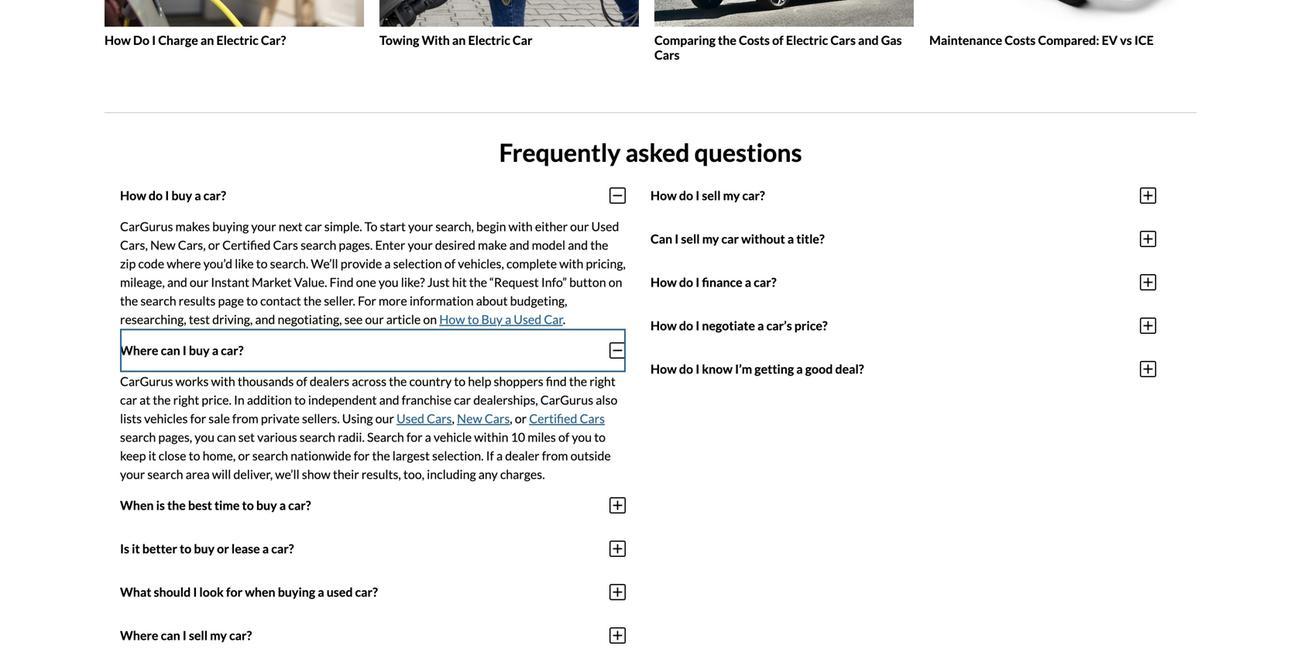 Task type: locate. For each thing, give the bounding box(es) containing it.
complete
[[507, 256, 557, 271]]

cargurus for at
[[120, 374, 173, 389]]

maintenance costs compared: ev vs ice image
[[930, 0, 1189, 27]]

or down 'set'
[[238, 448, 250, 463]]

certified inside used cars , new cars , or certified cars search pages, you can set various search radii. search for a vehicle within 10 miles of you to keep it close to home, or search nationwide for the largest selection. if a dealer from outside your search area will deliver, we'll show their results, too, including any charges.
[[529, 411, 578, 426]]

towing with an electric car
[[380, 33, 533, 48]]

i for how do i sell my car?
[[696, 188, 700, 203]]

can inside where can i buy a car? dropdown button
[[161, 343, 180, 358]]

either
[[535, 219, 568, 234]]

and down where
[[167, 275, 187, 290]]

used down minus square image
[[592, 219, 619, 234]]

search down close
[[147, 467, 183, 482]]

cargurus up at
[[120, 374, 173, 389]]

how do i negotiate a car's price? button
[[651, 304, 1157, 347]]

1 horizontal spatial right
[[590, 374, 616, 389]]

0 vertical spatial new
[[150, 237, 176, 252]]

2 vertical spatial my
[[210, 628, 227, 643]]

it right is
[[132, 541, 140, 556]]

electric down how do i charge an electric car? image
[[216, 33, 259, 48]]

info"
[[541, 275, 567, 290]]

0 horizontal spatial certified
[[222, 237, 271, 252]]

how for how do i charge an electric car?
[[105, 33, 131, 48]]

search,
[[436, 219, 474, 234]]

from down "miles"
[[542, 448, 568, 463]]

for
[[190, 411, 206, 426], [407, 429, 423, 445], [354, 448, 370, 463], [226, 585, 243, 600]]

sell inside "can i sell my car without a title?" dropdown button
[[681, 231, 700, 246]]

0 horizontal spatial costs
[[739, 33, 770, 48]]

1 vertical spatial used
[[514, 312, 542, 327]]

dealerships,
[[474, 392, 538, 407]]

buy up makes
[[171, 188, 192, 203]]

to up private
[[294, 392, 306, 407]]

1 horizontal spatial an
[[452, 33, 466, 48]]

1 vertical spatial buying
[[278, 585, 315, 600]]

sell up can i sell my car without a title?
[[702, 188, 721, 203]]

1 horizontal spatial buying
[[278, 585, 315, 600]]

or inside cargurus makes buying your next car simple. to start your search, begin with either our used cars, new cars, or certified cars search pages. enter your desired make and model and the zip code where you'd like to search. we'll provide a selection of vehicles, complete with pricing, mileage, and our instant market value. find one you like? just hit the "request info" button on the search results page to contact the seller. for more information about budgeting, researching, test driving, and negotiating, see our article on
[[208, 237, 220, 252]]

my up can i sell my car without a title?
[[723, 188, 740, 203]]

plus square image inside how do i negotiate a car's price? dropdown button
[[1140, 316, 1157, 335]]

2 horizontal spatial you
[[572, 429, 592, 445]]

buy
[[171, 188, 192, 203], [189, 343, 210, 358], [256, 498, 277, 513], [194, 541, 215, 556]]

to
[[256, 256, 268, 271], [246, 293, 258, 308], [468, 312, 479, 327], [454, 374, 466, 389], [294, 392, 306, 407], [594, 429, 606, 445], [189, 448, 200, 463], [242, 498, 254, 513], [180, 541, 192, 556]]

about
[[476, 293, 508, 308]]

comparing the costs of electric cars and gas cars link
[[655, 0, 914, 63]]

for
[[358, 293, 376, 308]]

a left car's
[[758, 318, 764, 333]]

towing
[[380, 33, 419, 48]]

car? up makes
[[203, 188, 226, 203]]

buying right makes
[[212, 219, 249, 234]]

to right page
[[246, 293, 258, 308]]

0 vertical spatial where
[[120, 343, 158, 358]]

1 vertical spatial car
[[544, 312, 563, 327]]

1 horizontal spatial sell
[[681, 231, 700, 246]]

i left know
[[696, 361, 700, 377]]

2 horizontal spatial my
[[723, 188, 740, 203]]

do left finance
[[679, 275, 694, 290]]

from inside used cars , new cars , or certified cars search pages, you can set various search radii. search for a vehicle within 10 miles of you to keep it close to home, or search nationwide for the largest selection. if a dealer from outside your search area will deliver, we'll show their results, too, including any charges.
[[542, 448, 568, 463]]

0 horizontal spatial my
[[210, 628, 227, 643]]

ev
[[1102, 33, 1118, 48]]

1 horizontal spatial my
[[702, 231, 719, 246]]

1 vertical spatial can
[[217, 429, 236, 445]]

how to buy a used car .
[[440, 312, 566, 327]]

buying inside dropdown button
[[278, 585, 315, 600]]

1 vertical spatial from
[[542, 448, 568, 463]]

1 horizontal spatial you
[[379, 275, 399, 290]]

2 vertical spatial can
[[161, 628, 180, 643]]

plus square image for is it better to buy or lease a car?
[[610, 539, 626, 558]]

2 horizontal spatial used
[[592, 219, 619, 234]]

help
[[468, 374, 492, 389]]

including
[[427, 467, 476, 482]]

1 vertical spatial with
[[560, 256, 584, 271]]

i up where
[[165, 188, 169, 203]]

0 horizontal spatial new
[[150, 237, 176, 252]]

should
[[154, 585, 191, 600]]

a left the used
[[318, 585, 324, 600]]

a left title?
[[788, 231, 794, 246]]

0 horizontal spatial from
[[232, 411, 259, 426]]

car? inside when is the best time to buy a car? dropdown button
[[288, 498, 311, 513]]

certified up "miles"
[[529, 411, 578, 426]]

asked
[[626, 137, 690, 167]]

where down researching,
[[120, 343, 158, 358]]

you'd
[[203, 256, 232, 271]]

button
[[570, 275, 606, 290]]

cars, down makes
[[178, 237, 206, 252]]

plus square image inside how do i sell my car? dropdown button
[[1140, 186, 1157, 205]]

2 an from the left
[[452, 33, 466, 48]]

0 vertical spatial right
[[590, 374, 616, 389]]

a down used cars link
[[425, 429, 431, 445]]

car right the next
[[305, 219, 322, 234]]

0 vertical spatial from
[[232, 411, 259, 426]]

on down "pricing," at the left
[[609, 275, 623, 290]]

to right better on the bottom left of page
[[180, 541, 192, 556]]

for right look
[[226, 585, 243, 600]]

0 horizontal spatial ,
[[452, 411, 455, 426]]

cargurus inside cargurus makes buying your next car simple. to start your search, begin with either our used cars, new cars, or certified cars search pages. enter your desired make and model and the zip code where you'd like to search. we'll provide a selection of vehicles, complete with pricing, mileage, and our instant market value. find one you like? just hit the "request info" button on the search results page to contact the seller. for more information about budgeting, researching, test driving, and negotiating, see our article on
[[120, 219, 173, 234]]

new inside cargurus makes buying your next car simple. to start your search, begin with either our used cars, new cars, or certified cars search pages. enter your desired make and model and the zip code where you'd like to search. we'll provide a selection of vehicles, complete with pricing, mileage, and our instant market value. find one you like? just hit the "request info" button on the search results page to contact the seller. for more information about budgeting, researching, test driving, and negotiating, see our article on
[[150, 237, 176, 252]]

where inside where can i sell my car? dropdown button
[[120, 628, 158, 643]]

0 horizontal spatial sell
[[189, 628, 208, 643]]

2 vertical spatial cargurus
[[541, 392, 594, 407]]

1 an from the left
[[201, 33, 214, 48]]

0 horizontal spatial with
[[211, 374, 235, 389]]

1 horizontal spatial new
[[457, 411, 482, 426]]

and left gas on the top
[[858, 33, 879, 48]]

sellers.
[[302, 411, 340, 426]]

market
[[252, 275, 292, 290]]

right down works
[[173, 392, 199, 407]]

addition
[[247, 392, 292, 407]]

used cars link
[[397, 411, 452, 426]]

begin
[[477, 219, 506, 234]]

1 where from the top
[[120, 343, 158, 358]]

plus square image for how do i know i'm getting a good deal?
[[1140, 360, 1157, 378]]

0 horizontal spatial car
[[513, 33, 533, 48]]

cargurus
[[120, 219, 173, 234], [120, 374, 173, 389], [541, 392, 594, 407]]

set
[[238, 429, 255, 445]]

0 horizontal spatial it
[[132, 541, 140, 556]]

0 horizontal spatial electric
[[216, 33, 259, 48]]

comparing the costs of electric cars and gas cars
[[655, 33, 902, 63]]

researching,
[[120, 312, 186, 327]]

used down franchise
[[397, 411, 425, 426]]

car? inside is it better to buy or lease a car? dropdown button
[[271, 541, 294, 556]]

lists
[[120, 411, 142, 426]]

1 horizontal spatial car
[[544, 312, 563, 327]]

plus square image for can i sell my car without a title?
[[1140, 230, 1157, 248]]

0 vertical spatial with
[[509, 219, 533, 234]]

plus square image inside is it better to buy or lease a car? dropdown button
[[610, 539, 626, 558]]

you inside cargurus makes buying your next car simple. to start your search, begin with either our used cars, new cars, or certified cars search pages. enter your desired make and model and the zip code where you'd like to search. we'll provide a selection of vehicles, complete with pricing, mileage, and our instant market value. find one you like? just hit the "request info" button on the search results page to contact the seller. for more information about budgeting, researching, test driving, and negotiating, see our article on
[[379, 275, 399, 290]]

0 vertical spatial sell
[[702, 188, 721, 203]]

car? right finance
[[754, 275, 777, 290]]

works
[[176, 374, 209, 389]]

1 vertical spatial sell
[[681, 231, 700, 246]]

to
[[365, 219, 378, 234]]

on down the information
[[423, 312, 437, 327]]

how inside 'how do i buy a car?' dropdown button
[[120, 188, 146, 203]]

do down 'asked'
[[679, 188, 694, 203]]

the inside dropdown button
[[167, 498, 186, 513]]

the up "pricing," at the left
[[591, 237, 609, 252]]

electric
[[216, 33, 259, 48], [468, 33, 510, 48], [786, 33, 828, 48]]

car? down what should i look for when buying a used car?
[[229, 628, 252, 643]]

1 vertical spatial certified
[[529, 411, 578, 426]]

how left know
[[651, 361, 677, 377]]

0 vertical spatial it
[[148, 448, 156, 463]]

how for how to buy a used car .
[[440, 312, 465, 327]]

car? down the driving, at the left top of the page
[[221, 343, 244, 358]]

1 horizontal spatial certified
[[529, 411, 578, 426]]

plus square image for where can i sell my car?
[[610, 626, 626, 645]]

1 horizontal spatial it
[[148, 448, 156, 463]]

do for sell
[[679, 188, 694, 203]]

car inside "can i sell my car without a title?" dropdown button
[[722, 231, 739, 246]]

of inside comparing the costs of electric cars and gas cars
[[772, 33, 784, 48]]

negotiating,
[[278, 312, 342, 327]]

time
[[215, 498, 240, 513]]

plus square image inside "how do i know i'm getting a good deal?" dropdown button
[[1140, 360, 1157, 378]]

, down dealerships,
[[510, 411, 513, 426]]

i for where can i sell my car?
[[183, 628, 187, 643]]

2 where from the top
[[120, 628, 158, 643]]

within
[[474, 429, 509, 445]]

2 horizontal spatial with
[[560, 256, 584, 271]]

how up can
[[651, 188, 677, 203]]

too,
[[404, 467, 425, 482]]

sell for how do i sell my car?
[[702, 188, 721, 203]]

search up researching,
[[140, 293, 176, 308]]

1 vertical spatial on
[[423, 312, 437, 327]]

one
[[356, 275, 376, 290]]

,
[[452, 411, 455, 426], [510, 411, 513, 426]]

next
[[279, 219, 303, 234]]

plus square image
[[1140, 230, 1157, 248], [1140, 316, 1157, 335], [610, 496, 626, 515], [610, 539, 626, 558]]

where inside where can i buy a car? dropdown button
[[120, 343, 158, 358]]

can down researching,
[[161, 343, 180, 358]]

an right charge
[[201, 33, 214, 48]]

to up area
[[189, 448, 200, 463]]

can down should at the left
[[161, 628, 180, 643]]

1 cars, from the left
[[120, 237, 148, 252]]

plus square image for how do i sell my car?
[[1140, 186, 1157, 205]]

where can i buy a car? button
[[120, 329, 626, 372]]

can inside where can i sell my car? dropdown button
[[161, 628, 180, 643]]

1 vertical spatial new
[[457, 411, 482, 426]]

can down the sale
[[217, 429, 236, 445]]

article
[[386, 312, 421, 327]]

a down the enter
[[385, 256, 391, 271]]

sell down look
[[189, 628, 208, 643]]

2 horizontal spatial electric
[[786, 33, 828, 48]]

cars
[[831, 33, 856, 48], [655, 47, 680, 63], [273, 237, 298, 252], [427, 411, 452, 426], [485, 411, 510, 426], [580, 411, 605, 426]]

a up makes
[[195, 188, 201, 203]]

right up the also
[[590, 374, 616, 389]]

is
[[156, 498, 165, 513]]

0 horizontal spatial buying
[[212, 219, 249, 234]]

the right the comparing in the right of the page
[[718, 33, 737, 48]]

for up largest
[[407, 429, 423, 445]]

or left 'lease'
[[217, 541, 229, 556]]

your left the next
[[251, 219, 276, 234]]

how down can
[[651, 275, 677, 290]]

costs down comparing the costs of electric cars and gas cars image
[[739, 33, 770, 48]]

0 vertical spatial cargurus
[[120, 219, 173, 234]]

2 vertical spatial sell
[[189, 628, 208, 643]]

and down the across
[[379, 392, 399, 407]]

i left look
[[193, 585, 197, 600]]

what should i look for when buying a used car? button
[[120, 570, 626, 614]]

new up code
[[150, 237, 176, 252]]

to right time
[[242, 498, 254, 513]]

plus square image inside what should i look for when buying a used car? dropdown button
[[610, 583, 626, 601]]

car? right 'lease'
[[271, 541, 294, 556]]

i'm
[[735, 361, 752, 377]]

used
[[592, 219, 619, 234], [514, 312, 542, 327], [397, 411, 425, 426]]

0 horizontal spatial cars,
[[120, 237, 148, 252]]

sell inside how do i sell my car? dropdown button
[[702, 188, 721, 203]]

buying right the when
[[278, 585, 315, 600]]

you
[[379, 275, 399, 290], [195, 429, 215, 445], [572, 429, 592, 445]]

in
[[234, 392, 245, 407]]

private
[[261, 411, 300, 426]]

charge
[[158, 33, 198, 48]]

how inside "how do i know i'm getting a good deal?" dropdown button
[[651, 361, 677, 377]]

with right begin
[[509, 219, 533, 234]]

0 horizontal spatial you
[[195, 429, 215, 445]]

how for how do i finance a car?
[[651, 275, 677, 290]]

car? inside how do i sell my car? dropdown button
[[743, 188, 765, 203]]

comparing the costs of electric cars and gas cars image
[[655, 0, 914, 27]]

2 horizontal spatial sell
[[702, 188, 721, 203]]

vehicle
[[434, 429, 472, 445]]

1 horizontal spatial cars,
[[178, 237, 206, 252]]

0 vertical spatial my
[[723, 188, 740, 203]]

i inside dropdown button
[[183, 343, 187, 358]]

3 electric from the left
[[786, 33, 828, 48]]

for inside cargurus works with thousands of dealers across the country to help shoppers find the right car at the right price. in addition to independent and franchise car dealerships, cargurus also lists vehicles for sale from private sellers. using our
[[190, 411, 206, 426]]

the inside comparing the costs of electric cars and gas cars
[[718, 33, 737, 48]]

it inside dropdown button
[[132, 541, 140, 556]]

1 costs from the left
[[739, 33, 770, 48]]

your inside used cars , new cars , or certified cars search pages, you can set various search radii. search for a vehicle within 10 miles of you to keep it close to home, or search nationwide for the largest selection. if a dealer from outside your search area will deliver, we'll show their results, too, including any charges.
[[120, 467, 145, 482]]

or up you'd
[[208, 237, 220, 252]]

used
[[327, 585, 353, 600]]

how do i finance a car?
[[651, 275, 777, 290]]

1 horizontal spatial electric
[[468, 33, 510, 48]]

can
[[651, 231, 673, 246]]

0 vertical spatial certified
[[222, 237, 271, 252]]

certified inside cargurus makes buying your next car simple. to start your search, begin with either our used cars, new cars, or certified cars search pages. enter your desired make and model and the zip code where you'd like to search. we'll provide a selection of vehicles, complete with pricing, mileage, and our instant market value. find one you like? just hit the "request info" button on the search results page to contact the seller. for more information about budgeting, researching, test driving, and negotiating, see our article on
[[222, 237, 271, 252]]

car down the budgeting,
[[544, 312, 563, 327]]

0 horizontal spatial right
[[173, 392, 199, 407]]

of down certified cars link
[[559, 429, 570, 445]]

hit
[[452, 275, 467, 290]]

buying
[[212, 219, 249, 234], [278, 585, 315, 600]]

selection.
[[432, 448, 484, 463]]

we'll
[[311, 256, 338, 271]]

how
[[105, 33, 131, 48], [120, 188, 146, 203], [651, 188, 677, 203], [651, 275, 677, 290], [440, 312, 465, 327], [651, 318, 677, 333], [651, 361, 677, 377]]

plus square image inside when is the best time to buy a car? dropdown button
[[610, 496, 626, 515]]

used cars , new cars , or certified cars search pages, you can set various search radii. search for a vehicle within 10 miles of you to keep it close to home, or search nationwide for the largest selection. if a dealer from outside your search area will deliver, we'll show their results, too, including any charges.
[[120, 411, 611, 482]]

i down should at the left
[[183, 628, 187, 643]]

certified up like
[[222, 237, 271, 252]]

2 costs from the left
[[1005, 33, 1036, 48]]

2 vertical spatial with
[[211, 374, 235, 389]]

car
[[305, 219, 322, 234], [722, 231, 739, 246], [120, 392, 137, 407], [454, 392, 471, 407]]

2 vertical spatial used
[[397, 411, 425, 426]]

electric down towing with an electric car image
[[468, 33, 510, 48]]

1 vertical spatial cargurus
[[120, 374, 173, 389]]

at
[[140, 392, 150, 407]]

0 vertical spatial used
[[592, 219, 619, 234]]

a right the if
[[497, 448, 503, 463]]

plus square image inside where can i sell my car? dropdown button
[[610, 626, 626, 645]]

i left finance
[[696, 275, 700, 290]]

you up outside
[[572, 429, 592, 445]]

used down the budgeting,
[[514, 312, 542, 327]]

you up "home,"
[[195, 429, 215, 445]]

0 vertical spatial can
[[161, 343, 180, 358]]

how for how do i buy a car?
[[120, 188, 146, 203]]

cars,
[[120, 237, 148, 252], [178, 237, 206, 252]]

plus square image inside the how do i finance a car? dropdown button
[[1140, 273, 1157, 292]]

1 horizontal spatial from
[[542, 448, 568, 463]]

sell
[[702, 188, 721, 203], [681, 231, 700, 246], [189, 628, 208, 643]]

search up nationwide
[[300, 429, 335, 445]]

, up 'vehicle'
[[452, 411, 455, 426]]

good
[[806, 361, 833, 377]]

0 horizontal spatial on
[[423, 312, 437, 327]]

plus square image
[[1140, 186, 1157, 205], [1140, 273, 1157, 292], [1140, 360, 1157, 378], [610, 583, 626, 601], [610, 626, 626, 645]]

where can i sell my car?
[[120, 628, 252, 643]]

certified
[[222, 237, 271, 252], [529, 411, 578, 426]]

pricing,
[[586, 256, 626, 271]]

cargurus up certified cars link
[[541, 392, 594, 407]]

towing with an electric car link
[[380, 0, 639, 48]]

1 vertical spatial it
[[132, 541, 140, 556]]

how inside the how do i finance a car? dropdown button
[[651, 275, 677, 290]]

costs inside comparing the costs of electric cars and gas cars
[[739, 33, 770, 48]]

how left do
[[105, 33, 131, 48]]

sell inside where can i sell my car? dropdown button
[[189, 628, 208, 643]]

a right buy
[[505, 312, 512, 327]]

0 horizontal spatial used
[[397, 411, 425, 426]]

1 horizontal spatial ,
[[510, 411, 513, 426]]

your up selection
[[408, 237, 433, 252]]

is
[[120, 541, 129, 556]]

0 vertical spatial buying
[[212, 219, 249, 234]]

the down mileage,
[[120, 293, 138, 308]]

sell right can
[[681, 231, 700, 246]]

maintenance costs compared: ev vs ice link
[[930, 0, 1189, 48]]

the right is
[[167, 498, 186, 513]]

i for how do i know i'm getting a good deal?
[[696, 361, 700, 377]]

an right with
[[452, 33, 466, 48]]

maintenance costs compared: ev vs ice
[[930, 33, 1154, 48]]

our inside cargurus works with thousands of dealers across the country to help shoppers find the right car at the right price. in addition to independent and franchise car dealerships, cargurus also lists vehicles for sale from private sellers. using our
[[375, 411, 394, 426]]

how inside how do i sell my car? dropdown button
[[651, 188, 677, 203]]

pages.
[[339, 237, 373, 252]]

how inside the how do i charge an electric car? link
[[105, 33, 131, 48]]

1 horizontal spatial costs
[[1005, 33, 1036, 48]]

pages,
[[158, 429, 192, 445]]

do left know
[[679, 361, 694, 377]]

how inside how do i negotiate a car's price? dropdown button
[[651, 318, 677, 333]]

i for how do i charge an electric car?
[[152, 33, 156, 48]]

0 horizontal spatial an
[[201, 33, 214, 48]]

1 horizontal spatial on
[[609, 275, 623, 290]]

will
[[212, 467, 231, 482]]

new
[[150, 237, 176, 252], [457, 411, 482, 426]]

and inside cargurus works with thousands of dealers across the country to help shoppers find the right car at the right price. in addition to independent and franchise car dealerships, cargurus also lists vehicles for sale from private sellers. using our
[[379, 392, 399, 407]]

dealers
[[310, 374, 350, 389]]

2 electric from the left
[[468, 33, 510, 48]]

the inside used cars , new cars , or certified cars search pages, you can set various search radii. search for a vehicle within 10 miles of you to keep it close to home, or search nationwide for the largest selection. if a dealer from outside your search area will deliver, we'll show their results, too, including any charges.
[[372, 448, 390, 463]]

1 vertical spatial where
[[120, 628, 158, 643]]

where for where can i sell my car?
[[120, 628, 158, 643]]

cargurus up code
[[120, 219, 173, 234]]

i up works
[[183, 343, 187, 358]]

plus square image inside "can i sell my car without a title?" dropdown button
[[1140, 230, 1157, 248]]

electric inside comparing the costs of electric cars and gas cars
[[786, 33, 828, 48]]



Task type: vqa. For each thing, say whether or not it's contained in the screenshot.
it in the dropdown button
yes



Task type: describe. For each thing, give the bounding box(es) containing it.
how for how do i negotiate a car's price?
[[651, 318, 677, 333]]

our up results at the top left
[[190, 275, 209, 290]]

towing with an electric car image
[[380, 0, 639, 27]]

new inside used cars , new cars , or certified cars search pages, you can set various search radii. search for a vehicle within 10 miles of you to keep it close to home, or search nationwide for the largest selection. if a dealer from outside your search area will deliver, we'll show their results, too, including any charges.
[[457, 411, 482, 426]]

cargurus works with thousands of dealers across the country to help shoppers find the right car at the right price. in addition to independent and franchise car dealerships, cargurus also lists vehicles for sale from private sellers. using our
[[120, 374, 618, 426]]

price?
[[795, 318, 828, 333]]

minus square image
[[610, 186, 626, 205]]

cars inside cargurus makes buying your next car simple. to start your search, begin with either our used cars, new cars, or certified cars search pages. enter your desired make and model and the zip code where you'd like to search. we'll provide a selection of vehicles, complete with pricing, mileage, and our instant market value. find one you like? just hit the "request info" button on the search results page to contact the seller. for more information about budgeting, researching, test driving, and negotiating, see our article on
[[273, 237, 298, 252]]

for down radii.
[[354, 448, 370, 463]]

where
[[167, 256, 201, 271]]

results
[[179, 293, 216, 308]]

to left buy
[[468, 312, 479, 327]]

car? inside 'how do i buy a car?' dropdown button
[[203, 188, 226, 203]]

without
[[742, 231, 785, 246]]

i for what should i look for when buying a used car?
[[193, 585, 197, 600]]

i for how do i buy a car?
[[165, 188, 169, 203]]

their
[[333, 467, 359, 482]]

how do i charge an electric car? image
[[105, 0, 364, 27]]

search up we'll
[[301, 237, 337, 252]]

search down various
[[252, 448, 288, 463]]

your right start
[[408, 219, 433, 234]]

home,
[[203, 448, 236, 463]]

mileage,
[[120, 275, 165, 290]]

a down the driving, at the left top of the page
[[212, 343, 219, 358]]

know
[[702, 361, 733, 377]]

model
[[532, 237, 566, 252]]

i for how do i finance a car?
[[696, 275, 700, 290]]

find
[[546, 374, 567, 389]]

do for know
[[679, 361, 694, 377]]

getting
[[755, 361, 794, 377]]

and right model
[[568, 237, 588, 252]]

it inside used cars , new cars , or certified cars search pages, you can set various search radii. search for a vehicle within 10 miles of you to keep it close to home, or search nationwide for the largest selection. if a dealer from outside your search area will deliver, we'll show their results, too, including any charges.
[[148, 448, 156, 463]]

where can i sell my car? button
[[120, 614, 626, 656]]

what should i look for when buying a used car?
[[120, 585, 378, 600]]

do
[[133, 33, 150, 48]]

plus square image for how do i finance a car?
[[1140, 273, 1157, 292]]

miles
[[528, 429, 556, 445]]

how do i buy a car?
[[120, 188, 226, 203]]

0 vertical spatial on
[[609, 275, 623, 290]]

we'll
[[275, 467, 300, 482]]

charges.
[[500, 467, 545, 482]]

car? inside what should i look for when buying a used car? dropdown button
[[355, 585, 378, 600]]

country
[[409, 374, 452, 389]]

how do i charge an electric car? link
[[105, 0, 364, 48]]

i for where can i buy a car?
[[183, 343, 187, 358]]

costs inside 'maintenance costs compared: ev vs ice' link
[[1005, 33, 1036, 48]]

various
[[257, 429, 297, 445]]

do for buy
[[149, 188, 163, 203]]

my for where can i sell my car?
[[210, 628, 227, 643]]

can i sell my car without a title?
[[651, 231, 825, 246]]

for inside dropdown button
[[226, 585, 243, 600]]

when is the best time to buy a car? button
[[120, 484, 626, 527]]

car? inside where can i sell my car? dropdown button
[[229, 628, 252, 643]]

information
[[410, 293, 474, 308]]

enter
[[375, 237, 405, 252]]

results,
[[362, 467, 401, 482]]

or inside dropdown button
[[217, 541, 229, 556]]

find
[[330, 275, 354, 290]]

used inside cargurus makes buying your next car simple. to start your search, begin with either our used cars, new cars, or certified cars search pages. enter your desired make and model and the zip code where you'd like to search. we'll provide a selection of vehicles, complete with pricing, mileage, and our instant market value. find one you like? just hit the "request info" button on the search results page to contact the seller. for more information about budgeting, researching, test driving, and negotiating, see our article on
[[592, 219, 619, 234]]

and inside comparing the costs of electric cars and gas cars
[[858, 33, 879, 48]]

the right the across
[[389, 374, 407, 389]]

to inside when is the best time to buy a car? dropdown button
[[242, 498, 254, 513]]

2 , from the left
[[510, 411, 513, 426]]

contact
[[260, 293, 301, 308]]

our right either
[[570, 219, 589, 234]]

car inside cargurus makes buying your next car simple. to start your search, begin with either our used cars, new cars, or certified cars search pages. enter your desired make and model and the zip code where you'd like to search. we'll provide a selection of vehicles, complete with pricing, mileage, and our instant market value. find one you like? just hit the "request info" button on the search results page to contact the seller. for more information about budgeting, researching, test driving, and negotiating, see our article on
[[305, 219, 322, 234]]

a down we'll
[[279, 498, 286, 513]]

how for how do i sell my car?
[[651, 188, 677, 203]]

deliver,
[[234, 467, 273, 482]]

a inside cargurus makes buying your next car simple. to start your search, begin with either our used cars, new cars, or certified cars search pages. enter your desired make and model and the zip code where you'd like to search. we'll provide a selection of vehicles, complete with pricing, mileage, and our instant market value. find one you like? just hit the "request info" button on the search results page to contact the seller. for more information about budgeting, researching, test driving, and negotiating, see our article on
[[385, 256, 391, 271]]

where for where can i buy a car?
[[120, 343, 158, 358]]

lease
[[232, 541, 260, 556]]

can i sell my car without a title? button
[[651, 217, 1157, 261]]

of inside cargurus makes buying your next car simple. to start your search, begin with either our used cars, new cars, or certified cars search pages. enter your desired make and model and the zip code where you'd like to search. we'll provide a selection of vehicles, complete with pricing, mileage, and our instant market value. find one you like? just hit the "request info" button on the search results page to contact the seller. for more information about budgeting, researching, test driving, and negotiating, see our article on
[[445, 256, 456, 271]]

the right hit in the top left of the page
[[469, 275, 487, 290]]

1 horizontal spatial with
[[509, 219, 533, 234]]

look
[[199, 585, 224, 600]]

buy left 'lease'
[[194, 541, 215, 556]]

and down contact
[[255, 312, 275, 327]]

best
[[188, 498, 212, 513]]

from inside cargurus works with thousands of dealers across the country to help shoppers find the right car at the right price. in addition to independent and franchise car dealerships, cargurus also lists vehicles for sale from private sellers. using our
[[232, 411, 259, 426]]

a right 'lease'
[[262, 541, 269, 556]]

car down help on the bottom left of page
[[454, 392, 471, 407]]

i right can
[[675, 231, 679, 246]]

largest
[[393, 448, 430, 463]]

0 vertical spatial car
[[513, 33, 533, 48]]

1 horizontal spatial used
[[514, 312, 542, 327]]

see
[[344, 312, 363, 327]]

car? inside where can i buy a car? dropdown button
[[221, 343, 244, 358]]

to up outside
[[594, 429, 606, 445]]

shoppers
[[494, 374, 544, 389]]

cargurus for cars,
[[120, 219, 173, 234]]

plus square image for when is the best time to buy a car?
[[610, 496, 626, 515]]

how do i negotiate a car's price?
[[651, 318, 828, 333]]

what
[[120, 585, 151, 600]]

test
[[189, 312, 210, 327]]

do for negotiate
[[679, 318, 694, 333]]

the right the find
[[569, 374, 587, 389]]

thousands
[[238, 374, 294, 389]]

instant
[[211, 275, 249, 290]]

buy down 'deliver,'
[[256, 498, 277, 513]]

1 vertical spatial right
[[173, 392, 199, 407]]

1 vertical spatial my
[[702, 231, 719, 246]]

my for how do i sell my car?
[[723, 188, 740, 203]]

maintenance
[[930, 33, 1003, 48]]

plus square image for how do i negotiate a car's price?
[[1140, 316, 1157, 335]]

sale
[[209, 411, 230, 426]]

finance
[[702, 275, 743, 290]]

plus square image for what should i look for when buying a used car?
[[610, 583, 626, 601]]

to inside is it better to buy or lease a car? dropdown button
[[180, 541, 192, 556]]

car left at
[[120, 392, 137, 407]]

how to buy a used car link
[[440, 312, 563, 327]]

frequently asked questions
[[499, 137, 802, 167]]

to left help on the bottom left of page
[[454, 374, 466, 389]]

minus square image
[[610, 341, 626, 360]]

area
[[186, 467, 210, 482]]

compared:
[[1038, 33, 1100, 48]]

code
[[138, 256, 164, 271]]

can for sell
[[161, 628, 180, 643]]

of inside used cars , new cars , or certified cars search pages, you can set various search radii. search for a vehicle within 10 miles of you to keep it close to home, or search nationwide for the largest selection. if a dealer from outside your search area will deliver, we'll show their results, too, including any charges.
[[559, 429, 570, 445]]

driving,
[[212, 312, 253, 327]]

of inside cargurus works with thousands of dealers across the country to help shoppers find the right car at the right price. in addition to independent and franchise car dealerships, cargurus also lists vehicles for sale from private sellers. using our
[[296, 374, 307, 389]]

2 cars, from the left
[[178, 237, 206, 252]]

ice
[[1135, 33, 1154, 48]]

frequently
[[499, 137, 621, 167]]

franchise
[[402, 392, 452, 407]]

if
[[486, 448, 494, 463]]

outside
[[571, 448, 611, 463]]

buy down test
[[189, 343, 210, 358]]

a left good
[[797, 361, 803, 377]]

is it better to buy or lease a car? button
[[120, 527, 626, 570]]

the down value.
[[304, 293, 322, 308]]

desired
[[435, 237, 476, 252]]

can inside used cars , new cars , or certified cars search pages, you can set various search radii. search for a vehicle within 10 miles of you to keep it close to home, or search nationwide for the largest selection. if a dealer from outside your search area will deliver, we'll show their results, too, including any charges.
[[217, 429, 236, 445]]

a right finance
[[745, 275, 752, 290]]

and up complete
[[509, 237, 530, 252]]

or up 10
[[515, 411, 527, 426]]

across
[[352, 374, 387, 389]]

car's
[[767, 318, 792, 333]]

like
[[235, 256, 254, 271]]

when is the best time to buy a car?
[[120, 498, 311, 513]]

to right like
[[256, 256, 268, 271]]

keep
[[120, 448, 146, 463]]

sell for where can i sell my car?
[[189, 628, 208, 643]]

1 electric from the left
[[216, 33, 259, 48]]

certified cars link
[[529, 411, 605, 426]]

when
[[120, 498, 154, 513]]

i for how do i negotiate a car's price?
[[696, 318, 700, 333]]

search
[[367, 429, 404, 445]]

how do i buy a car? button
[[120, 174, 626, 217]]

like?
[[401, 275, 425, 290]]

show
[[302, 467, 331, 482]]

close
[[159, 448, 186, 463]]

budgeting,
[[510, 293, 568, 308]]

our down for
[[365, 312, 384, 327]]

buying inside cargurus makes buying your next car simple. to start your search, begin with either our used cars, new cars, or certified cars search pages. enter your desired make and model and the zip code where you'd like to search. we'll provide a selection of vehicles, complete with pricing, mileage, and our instant market value. find one you like? just hit the "request info" button on the search results page to contact the seller. for more information about budgeting, researching, test driving, and negotiating, see our article on
[[212, 219, 249, 234]]

car? inside the how do i finance a car? dropdown button
[[754, 275, 777, 290]]

do for finance
[[679, 275, 694, 290]]

seller.
[[324, 293, 356, 308]]

the right at
[[153, 392, 171, 407]]

better
[[142, 541, 177, 556]]

1 , from the left
[[452, 411, 455, 426]]

where can i buy a car?
[[120, 343, 244, 358]]

value.
[[294, 275, 327, 290]]

with inside cargurus works with thousands of dealers across the country to help shoppers find the right car at the right price. in addition to independent and franchise car dealerships, cargurus also lists vehicles for sale from private sellers. using our
[[211, 374, 235, 389]]

how for how do i know i'm getting a good deal?
[[651, 361, 677, 377]]

search up keep
[[120, 429, 156, 445]]

how do i charge an electric car?
[[105, 33, 286, 48]]

with
[[422, 33, 450, 48]]

used inside used cars , new cars , or certified cars search pages, you can set various search radii. search for a vehicle within 10 miles of you to keep it close to home, or search nationwide for the largest selection. if a dealer from outside your search area will deliver, we'll show their results, too, including any charges.
[[397, 411, 425, 426]]

can for buy
[[161, 343, 180, 358]]

zip
[[120, 256, 136, 271]]

make
[[478, 237, 507, 252]]



